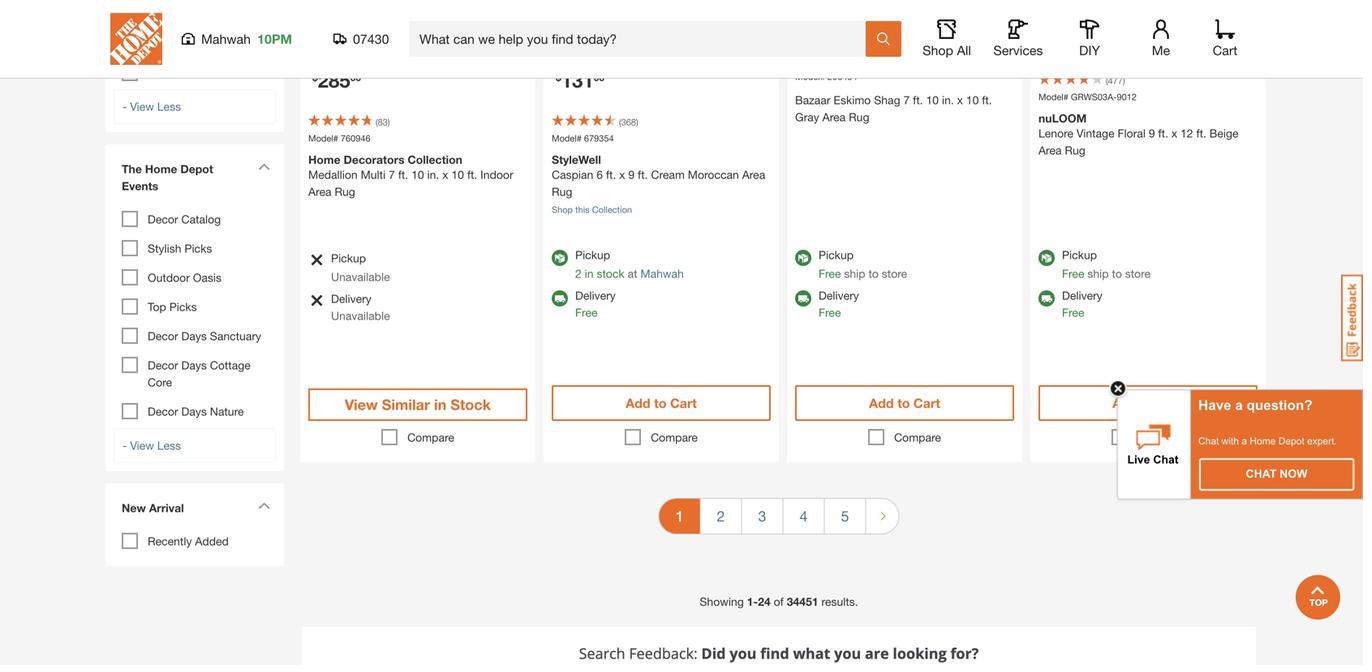 Task type: vqa. For each thing, say whether or not it's contained in the screenshot.
Caret Icon within NEW ARRIVAL link
yes



Task type: describe. For each thing, give the bounding box(es) containing it.
more options available for 285
[[308, 46, 426, 60]]

per
[[1077, 53, 1090, 63]]

3 link
[[742, 499, 783, 534]]

tan image
[[355, 2, 391, 38]]

model# for model# 760946
[[308, 133, 338, 144]]

this
[[575, 204, 590, 215]]

1 horizontal spatial 2
[[717, 508, 725, 525]]

feedback link image
[[1341, 274, 1363, 362]]

- for outdoor oasis
[[123, 439, 127, 452]]

gray image
[[599, 2, 634, 38]]

available for 285
[[381, 46, 426, 60]]

view for farmhouse
[[130, 100, 154, 113]]

days for sanctuary
[[181, 329, 207, 343]]

add for at
[[626, 396, 650, 411]]

285
[[318, 69, 350, 92]]

available for pickup image for limit
[[1039, 250, 1055, 266]]

view similar in stock link
[[308, 389, 527, 421]]

pickup free ship to store for limit
[[1062, 248, 1151, 280]]

131
[[561, 69, 594, 92]]

options for 131
[[581, 46, 621, 60]]

chat with a home depot expert.
[[1198, 436, 1337, 447]]

expert.
[[1307, 436, 1337, 447]]

) for ( 477 )
[[1123, 75, 1125, 86]]

4 link
[[783, 499, 824, 534]]

available shipping image
[[795, 290, 811, 307]]

cottage
[[210, 359, 251, 372]]

similar
[[382, 396, 430, 413]]

$ 131 00
[[556, 69, 605, 92]]

shag
[[874, 93, 900, 107]]

x inside 'stylewell caspian 6 ft. x 9 ft. cream moroccan area rug shop this collection'
[[619, 168, 625, 181]]

farmhouse
[[148, 67, 205, 80]]

10 right multi
[[411, 168, 424, 181]]

$ for 131
[[556, 72, 561, 83]]

- view less for farmhouse
[[123, 100, 181, 113]]

6
[[597, 168, 603, 181]]

oasis
[[193, 271, 222, 284]]

multi image
[[312, 3, 346, 37]]

182
[[1076, 25, 1109, 48]]

showing
[[700, 595, 744, 609]]

free for available shipping icon associated with free
[[1062, 306, 1084, 319]]

shop inside 'stylewell caspian 6 ft. x 9 ft. cream moroccan area rug shop this collection'
[[552, 204, 573, 215]]

collection inside 'stylewell caspian 6 ft. x 9 ft. cream moroccan area rug shop this collection'
[[592, 204, 632, 215]]

) for ( 7 )
[[870, 55, 872, 66]]

store for 00
[[882, 267, 907, 280]]

decor for decor days cottage core
[[148, 359, 178, 372]]

decor days nature
[[148, 405, 244, 418]]

stock
[[597, 267, 625, 280]]

) for ( 83 )
[[388, 117, 390, 127]]

pickup unavailable
[[331, 252, 390, 284]]

beige
[[1210, 127, 1239, 140]]

10pm
[[257, 31, 292, 47]]

collection inside home decorators collection medallion multi 7 ft. 10 in. x 10 ft. indoor area rug
[[408, 153, 462, 166]]

ship for 00
[[844, 267, 865, 280]]

me button
[[1135, 19, 1187, 58]]

3 add to cart button from the left
[[1039, 385, 1258, 421]]

( 83 )
[[376, 117, 390, 127]]

days for nature
[[181, 405, 207, 418]]

( 7 )
[[862, 55, 872, 66]]

picks for stylish picks
[[184, 242, 212, 255]]

stylish picks
[[148, 242, 212, 255]]

lenore
[[1039, 127, 1073, 140]]

shop inside button
[[923, 43, 953, 58]]

0 vertical spatial mahwah
[[201, 31, 251, 47]]

bazaar eskimo shag 7 ft. 10 in. x 10 ft. gray area rug
[[795, 93, 992, 124]]

10 left indoor in the left top of the page
[[451, 168, 464, 181]]

2 inside the pickup 2 in stock at mahwah
[[575, 267, 582, 280]]

00 for 285
[[350, 72, 361, 83]]

home decorators collection medallion multi 7 ft. 10 in. x 10 ft. indoor area rug
[[308, 153, 513, 198]]

new arrival link
[[114, 492, 276, 529]]

delivery for available shipping icon associated with free
[[1062, 289, 1102, 302]]

9 inside 'stylewell caspian 6 ft. x 9 ft. cream moroccan area rug shop this collection'
[[628, 168, 635, 181]]

all
[[957, 43, 971, 58]]

view similar in stock
[[345, 396, 491, 413]]

stylish picks link
[[148, 242, 212, 255]]

1 link
[[659, 499, 700, 534]]

indoor
[[480, 168, 513, 181]]

available shipping image for free
[[1039, 290, 1055, 307]]

more for 285
[[308, 46, 334, 60]]

pickup for available for pickup image associated with limit
[[1062, 248, 1097, 262]]

floral
[[1118, 127, 1146, 140]]

4 compare from the left
[[1138, 431, 1185, 444]]

stylish
[[148, 242, 181, 255]]

me
[[1152, 43, 1170, 58]]

mahwah link
[[641, 267, 684, 280]]

chat
[[1246, 468, 1277, 480]]

00 for 131
[[594, 72, 605, 83]]

recently added
[[148, 535, 229, 548]]

area inside home decorators collection medallion multi 7 ft. 10 in. x 10 ft. indoor area rug
[[308, 185, 331, 198]]

catalog
[[181, 213, 221, 226]]

eskimo
[[834, 93, 871, 107]]

available for 131
[[624, 46, 670, 60]]

delivery free for 00
[[819, 289, 859, 319]]

decor days sanctuary
[[148, 329, 261, 343]]

delivery unavailable
[[331, 292, 390, 323]]

x inside bazaar eskimo shag 7 ft. 10 in. x 10 ft. gray area rug
[[957, 93, 963, 107]]

now
[[1280, 468, 1308, 480]]

nature
[[210, 405, 244, 418]]

limited stock for pickup image
[[308, 253, 324, 267]]

the home depot events link
[[114, 153, 276, 207]]

( for 83
[[376, 117, 378, 127]]

less for farmhouse
[[157, 100, 181, 113]]

diy
[[1079, 43, 1100, 58]]

3 add from the left
[[1112, 396, 1137, 411]]

.
[[1161, 36, 1164, 46]]

view for outdoor oasis
[[130, 439, 154, 452]]

$ 285 00
[[312, 69, 361, 92]]

order
[[1092, 53, 1113, 63]]

pickup for 00's available for pickup image
[[819, 248, 854, 262]]

1 delivery free from the left
[[575, 289, 616, 319]]

model# for model# 296434
[[795, 71, 825, 82]]

the home depot events
[[122, 162, 213, 193]]

area inside bazaar eskimo shag 7 ft. 10 in. x 10 ft. gray area rug
[[822, 110, 846, 124]]

- view less for outdoor oasis
[[123, 439, 181, 452]]

global link
[[148, 37, 181, 51]]

global
[[148, 37, 181, 51]]

area inside the nuloom lenore vintage floral 9 ft. x 12 ft. beige area rug
[[1039, 144, 1062, 157]]

0 vertical spatial 7
[[865, 55, 870, 66]]

) for ( 368 )
[[636, 117, 638, 127]]

$ for 285
[[312, 72, 318, 83]]

options for 285
[[338, 46, 378, 60]]

at
[[628, 267, 637, 280]]

mahwah 10pm
[[201, 31, 292, 47]]

nuloom lenore vintage floral 9 ft. x 12 ft. beige area rug
[[1039, 112, 1239, 157]]

decor catalog
[[148, 213, 221, 226]]

grws03a-
[[1071, 92, 1117, 102]]

1 vertical spatial view
[[345, 396, 378, 413]]

( for 368
[[619, 117, 621, 127]]

recently
[[148, 535, 192, 548]]

core
[[148, 376, 172, 389]]

7 inside home decorators collection medallion multi 7 ft. 10 in. x 10 ft. indoor area rug
[[389, 168, 395, 181]]

add to cart for at
[[626, 396, 697, 411]]

home inside home decorators collection medallion multi 7 ft. 10 in. x 10 ft. indoor area rug
[[308, 153, 340, 166]]

the home depot logo image
[[110, 13, 162, 65]]

delivery free for limit
[[1062, 289, 1102, 319]]

top picks link
[[148, 300, 197, 314]]

more for 131
[[552, 46, 578, 60]]

pickup free ship to store for 00
[[819, 248, 907, 280]]

5
[[841, 508, 849, 525]]

( for 477
[[1106, 75, 1108, 86]]

( 477 )
[[1106, 75, 1125, 86]]

chat
[[1198, 436, 1219, 447]]

477
[[1108, 75, 1123, 86]]

2 link
[[701, 499, 741, 534]]

50 36 . 49
[[1146, 22, 1173, 46]]

outdoor
[[148, 271, 190, 284]]

add for store
[[869, 396, 894, 411]]



Task type: locate. For each thing, give the bounding box(es) containing it.
00 inside $ 285 00
[[350, 72, 361, 83]]

in inside the pickup 2 in stock at mahwah
[[585, 267, 594, 280]]

0 horizontal spatial ship
[[844, 267, 865, 280]]

pickup free ship to store
[[819, 248, 907, 280], [1062, 248, 1151, 280]]

1 horizontal spatial depot
[[1279, 436, 1304, 447]]

1 horizontal spatial 00
[[594, 72, 605, 83]]

2 horizontal spatial add to cart
[[1112, 396, 1184, 411]]

07430 button
[[333, 31, 389, 47]]

1 horizontal spatial more options available
[[552, 46, 670, 60]]

0 vertical spatial shop
[[923, 43, 953, 58]]

caret icon image inside new arrival link
[[258, 502, 270, 510]]

1 horizontal spatial $
[[556, 72, 561, 83]]

0 horizontal spatial shop
[[552, 204, 573, 215]]

$ inside the $ 131 00
[[556, 72, 561, 83]]

1 decor from the top
[[148, 213, 178, 226]]

0 horizontal spatial more options available
[[308, 46, 426, 60]]

2 available shipping image from the left
[[1039, 290, 1055, 307]]

stylewell caspian 6 ft. x 9 ft. cream moroccan area rug shop this collection
[[552, 153, 765, 215]]

00 down what can we help you find today? search box
[[594, 72, 605, 83]]

per order
[[1074, 53, 1113, 63]]

368
[[621, 117, 636, 127]]

store
[[882, 267, 907, 280], [1125, 267, 1151, 280]]

1 horizontal spatial options
[[581, 46, 621, 60]]

area inside 'stylewell caspian 6 ft. x 9 ft. cream moroccan area rug shop this collection'
[[742, 168, 765, 181]]

x inside home decorators collection medallion multi 7 ft. 10 in. x 10 ft. indoor area rug
[[442, 168, 448, 181]]

- up new
[[123, 439, 127, 452]]

add to cart for ship to store
[[869, 396, 940, 411]]

$ inside $ 285 00
[[312, 72, 318, 83]]

navigation containing 1
[[292, 487, 1266, 585]]

1 horizontal spatial shop
[[923, 43, 953, 58]]

caret icon image inside the home depot events link
[[258, 163, 270, 170]]

0 horizontal spatial 2
[[575, 267, 582, 280]]

picks down catalog
[[184, 242, 212, 255]]

0 horizontal spatial 00
[[350, 72, 361, 83]]

3 add to cart from the left
[[1112, 396, 1184, 411]]

2 more from the left
[[552, 46, 578, 60]]

3 available for pickup image from the left
[[1039, 250, 1055, 266]]

2 ship from the left
[[1088, 267, 1109, 280]]

options up the $ 131 00
[[581, 46, 621, 60]]

1 vertical spatial caret icon image
[[258, 502, 270, 510]]

0 horizontal spatial options
[[338, 46, 378, 60]]

24
[[758, 595, 771, 609]]

a
[[1235, 398, 1243, 413], [1242, 436, 1247, 447]]

2 less from the top
[[157, 439, 181, 452]]

1 horizontal spatial available for pickup image
[[795, 250, 811, 266]]

0 vertical spatial days
[[181, 329, 207, 343]]

0 vertical spatial collection
[[408, 153, 462, 166]]

x inside the nuloom lenore vintage floral 9 ft. x 12 ft. beige area rug
[[1172, 127, 1177, 140]]

2 pickup free ship to store from the left
[[1062, 248, 1151, 280]]

2 left the stock
[[575, 267, 582, 280]]

9 right 6
[[628, 168, 635, 181]]

1 - view less from the top
[[123, 100, 181, 113]]

1 vertical spatial days
[[181, 359, 207, 372]]

pickup 2 in stock at mahwah
[[575, 248, 684, 280]]

10 down the all
[[966, 93, 979, 107]]

9 inside the nuloom lenore vintage floral 9 ft. x 12 ft. beige area rug
[[1149, 127, 1155, 140]]

in. right multi
[[427, 168, 439, 181]]

$ 189 00
[[799, 7, 848, 30]]

0 horizontal spatial available for pickup image
[[552, 250, 568, 266]]

decor down the core
[[148, 405, 178, 418]]

0 horizontal spatial home
[[145, 162, 177, 176]]

shop left the all
[[923, 43, 953, 58]]

days
[[181, 329, 207, 343], [181, 359, 207, 372], [181, 405, 207, 418]]

1 add from the left
[[626, 396, 650, 411]]

cart
[[1213, 43, 1238, 58], [670, 396, 697, 411], [914, 396, 940, 411], [1157, 396, 1184, 411]]

1 horizontal spatial 7
[[865, 55, 870, 66]]

2 available from the left
[[624, 46, 670, 60]]

area
[[822, 110, 846, 124], [1039, 144, 1062, 157], [742, 168, 765, 181], [308, 185, 331, 198]]

in. down shop all on the top of the page
[[942, 93, 954, 107]]

0 vertical spatial -
[[123, 100, 127, 113]]

pickup inside the pickup 2 in stock at mahwah
[[575, 248, 610, 262]]

the
[[122, 162, 142, 176]]

rug down caspian
[[552, 185, 572, 198]]

rug down 'medallion' in the top of the page
[[335, 185, 355, 198]]

delivery
[[575, 289, 616, 302], [819, 289, 859, 302], [1062, 289, 1102, 302], [331, 292, 371, 305]]

cream image
[[555, 3, 589, 37]]

0 horizontal spatial more
[[308, 46, 334, 60]]

model# for model# 679354
[[552, 133, 582, 144]]

decor down top
[[148, 329, 178, 343]]

area right moroccan
[[742, 168, 765, 181]]

model# left 760946
[[308, 133, 338, 144]]

days inside the decor days cottage core
[[181, 359, 207, 372]]

view left similar
[[345, 396, 378, 413]]

0 horizontal spatial add
[[626, 396, 650, 411]]

home right with
[[1250, 436, 1276, 447]]

days for cottage
[[181, 359, 207, 372]]

1 vertical spatial depot
[[1279, 436, 1304, 447]]

more options available link for 285
[[308, 45, 527, 62]]

0 horizontal spatial 7
[[389, 168, 395, 181]]

available shipping image for 2 in stock
[[552, 290, 568, 307]]

nuloom
[[1039, 112, 1087, 125]]

less down farmhouse at the top left of the page
[[157, 100, 181, 113]]

0 horizontal spatial available shipping image
[[552, 290, 568, 307]]

picks
[[184, 242, 212, 255], [169, 300, 197, 314]]

days down top picks link
[[181, 329, 207, 343]]

0 horizontal spatial add to cart button
[[552, 385, 771, 421]]

caret icon image for new arrival
[[258, 502, 270, 510]]

$ for 189
[[799, 10, 805, 21]]

7 right multi
[[389, 168, 395, 181]]

rug inside the nuloom lenore vintage floral 9 ft. x 12 ft. beige area rug
[[1065, 144, 1085, 157]]

home up events
[[145, 162, 177, 176]]

in. inside home decorators collection medallion multi 7 ft. 10 in. x 10 ft. indoor area rug
[[427, 168, 439, 181]]

multi
[[361, 168, 386, 181]]

outdoor oasis
[[148, 271, 222, 284]]

1 vertical spatial collection
[[592, 204, 632, 215]]

a right have
[[1235, 398, 1243, 413]]

00 down 07430 'button'
[[350, 72, 361, 83]]

49
[[1164, 36, 1173, 46]]

decor for decor days sanctuary
[[148, 329, 178, 343]]

7 inside bazaar eskimo shag 7 ft. 10 in. x 10 ft. gray area rug
[[903, 93, 910, 107]]

decor days cottage core link
[[148, 359, 251, 389]]

rug
[[849, 110, 869, 124], [1065, 144, 1085, 157], [335, 185, 355, 198], [552, 185, 572, 198]]

2 options from the left
[[581, 46, 621, 60]]

1 vertical spatial -
[[123, 439, 127, 452]]

area down the lenore
[[1039, 144, 1062, 157]]

1 unavailable from the top
[[331, 270, 390, 284]]

model# grws03a-9012
[[1039, 92, 1137, 102]]

1 vertical spatial unavailable
[[331, 309, 390, 323]]

1 options from the left
[[338, 46, 378, 60]]

pickup inside pickup unavailable
[[331, 252, 366, 265]]

rug down eskimo
[[849, 110, 869, 124]]

3 compare from the left
[[894, 431, 941, 444]]

1 more options available from the left
[[308, 46, 426, 60]]

1 compare from the left
[[407, 431, 454, 444]]

2 horizontal spatial home
[[1250, 436, 1276, 447]]

picks right top
[[169, 300, 197, 314]]

1 more from the left
[[308, 46, 334, 60]]

decor catalog link
[[148, 213, 221, 226]]

0 vertical spatial in
[[585, 267, 594, 280]]

view up new
[[130, 439, 154, 452]]

0 vertical spatial less
[[157, 100, 181, 113]]

depot inside 'the home depot events'
[[180, 162, 213, 176]]

in for 2
[[585, 267, 594, 280]]

have
[[1198, 398, 1231, 413]]

1 available shipping image from the left
[[552, 290, 568, 307]]

vintage
[[1077, 127, 1115, 140]]

1 vertical spatial a
[[1242, 436, 1247, 447]]

2 horizontal spatial add
[[1112, 396, 1137, 411]]

limited stock for pickup image
[[308, 294, 324, 308]]

model#
[[795, 71, 825, 82], [1039, 92, 1068, 102], [308, 133, 338, 144], [552, 133, 582, 144]]

blue image
[[400, 2, 436, 38]]

decor for decor days nature
[[148, 405, 178, 418]]

0 horizontal spatial in
[[434, 396, 446, 413]]

stock
[[451, 396, 491, 413]]

chat now link
[[1200, 459, 1353, 490]]

- view less down farmhouse at the top left of the page
[[123, 100, 181, 113]]

x down the all
[[957, 93, 963, 107]]

decor inside the decor days cottage core
[[148, 359, 178, 372]]

$ inside the "$ 189 00"
[[799, 10, 805, 21]]

1 horizontal spatial available
[[624, 46, 670, 60]]

pickup
[[575, 248, 610, 262], [819, 248, 854, 262], [1062, 248, 1097, 262], [331, 252, 366, 265]]

0 vertical spatial in.
[[942, 93, 954, 107]]

1 days from the top
[[181, 329, 207, 343]]

What can we help you find today? search field
[[419, 22, 865, 56]]

more options available down tan icon
[[308, 46, 426, 60]]

rug inside home decorators collection medallion multi 7 ft. 10 in. x 10 ft. indoor area rug
[[335, 185, 355, 198]]

00 for 189
[[837, 10, 848, 21]]

- view less link for farmhouse
[[114, 89, 276, 124]]

2 available for pickup image from the left
[[795, 250, 811, 266]]

model# up stylewell
[[552, 133, 582, 144]]

days down decor days sanctuary link
[[181, 359, 207, 372]]

unavailable for pickup
[[331, 270, 390, 284]]

limit
[[1043, 53, 1064, 63]]

caret icon image for the home depot events
[[258, 163, 270, 170]]

gray
[[795, 110, 819, 124]]

$ up model# 296434
[[799, 10, 805, 21]]

3 days from the top
[[181, 405, 207, 418]]

free for available for pickup image associated with limit
[[1062, 267, 1084, 280]]

1 ship from the left
[[844, 267, 865, 280]]

2 horizontal spatial delivery free
[[1062, 289, 1102, 319]]

0 vertical spatial picks
[[184, 242, 212, 255]]

0 vertical spatial - view less link
[[114, 89, 276, 124]]

- for farmhouse
[[123, 100, 127, 113]]

diy button
[[1064, 19, 1116, 58]]

delivery for available shipping image
[[819, 289, 859, 302]]

1 vertical spatial - view less link
[[114, 428, 276, 463]]

ft.
[[913, 93, 923, 107], [982, 93, 992, 107], [1158, 127, 1168, 140], [1196, 127, 1206, 140], [398, 168, 408, 181], [467, 168, 477, 181], [606, 168, 616, 181], [638, 168, 648, 181]]

1 - from the top
[[123, 100, 127, 113]]

1 pickup free ship to store from the left
[[819, 248, 907, 280]]

1 vertical spatial mahwah
[[641, 267, 684, 280]]

2 more options available link from the left
[[552, 45, 771, 62]]

2 right 1
[[717, 508, 725, 525]]

model# up nuloom
[[1039, 92, 1068, 102]]

x left 12
[[1172, 127, 1177, 140]]

available shipping image
[[552, 290, 568, 307], [1039, 290, 1055, 307]]

-
[[123, 100, 127, 113], [123, 439, 127, 452]]

1 horizontal spatial in.
[[942, 93, 954, 107]]

area down eskimo
[[822, 110, 846, 124]]

1 caret icon image from the top
[[258, 163, 270, 170]]

mahwah right at
[[641, 267, 684, 280]]

3 decor from the top
[[148, 359, 178, 372]]

2 unavailable from the top
[[331, 309, 390, 323]]

decor up the stylish
[[148, 213, 178, 226]]

0 horizontal spatial available
[[381, 46, 426, 60]]

9012
[[1117, 92, 1137, 102]]

shop all
[[923, 43, 971, 58]]

1 horizontal spatial mahwah
[[641, 267, 684, 280]]

0 vertical spatial 2
[[575, 267, 582, 280]]

depot up catalog
[[180, 162, 213, 176]]

0 vertical spatial unavailable
[[331, 270, 390, 284]]

0 horizontal spatial store
[[882, 267, 907, 280]]

2 add from the left
[[869, 396, 894, 411]]

in for similar
[[434, 396, 446, 413]]

- view less down decor days nature link
[[123, 439, 181, 452]]

0 horizontal spatial $
[[312, 72, 318, 83]]

1 vertical spatial 7
[[903, 93, 910, 107]]

2 horizontal spatial 7
[[903, 93, 910, 107]]

- view less link for outdoor oasis
[[114, 428, 276, 463]]

1 available for pickup image from the left
[[552, 250, 568, 266]]

2 delivery free from the left
[[819, 289, 859, 319]]

2 vertical spatial 7
[[389, 168, 395, 181]]

ship for limit
[[1088, 267, 1109, 280]]

decor for decor catalog
[[148, 213, 178, 226]]

pickup for limited stock for pickup image
[[331, 252, 366, 265]]

1 add to cart from the left
[[626, 396, 697, 411]]

pickup for 3rd available for pickup image from right
[[575, 248, 610, 262]]

more options available link
[[308, 45, 527, 62], [552, 45, 771, 62]]

2 - view less from the top
[[123, 439, 181, 452]]

0 horizontal spatial in.
[[427, 168, 439, 181]]

in. inside bazaar eskimo shag 7 ft. 10 in. x 10 ft. gray area rug
[[942, 93, 954, 107]]

unavailable for delivery
[[331, 309, 390, 323]]

2 decor from the top
[[148, 329, 178, 343]]

shop this collection link
[[552, 204, 632, 215]]

( for 7
[[862, 55, 865, 66]]

more options available down gray image
[[552, 46, 670, 60]]

bazaar eskimo shag 7 ft. 10 in. x 10 ft. gray area rug link
[[795, 92, 1014, 126]]

83
[[378, 117, 388, 127]]

options up $ 285 00
[[338, 46, 378, 60]]

unavailable down pickup unavailable
[[331, 309, 390, 323]]

2 days from the top
[[181, 359, 207, 372]]

1 vertical spatial 9
[[628, 168, 635, 181]]

model# up bazaar
[[795, 71, 825, 82]]

2 caret icon image from the top
[[258, 502, 270, 510]]

)
[[870, 55, 872, 66], [1123, 75, 1125, 86], [388, 117, 390, 127], [636, 117, 638, 127]]

2 horizontal spatial $
[[799, 10, 805, 21]]

caret icon image
[[258, 163, 270, 170], [258, 502, 270, 510]]

outdoor oasis link
[[148, 271, 222, 284]]

collection right this
[[592, 204, 632, 215]]

- view less link down decor days nature
[[114, 428, 276, 463]]

mahwah down contemporary link
[[201, 31, 251, 47]]

decor up the core
[[148, 359, 178, 372]]

new
[[122, 501, 146, 515]]

1 horizontal spatial store
[[1125, 267, 1151, 280]]

1 vertical spatial picks
[[169, 300, 197, 314]]

cream image
[[445, 2, 480, 38]]

question?
[[1247, 398, 1313, 413]]

more up 131
[[552, 46, 578, 60]]

1 horizontal spatial pickup free ship to store
[[1062, 248, 1151, 280]]

collection right the decorators
[[408, 153, 462, 166]]

free
[[819, 267, 841, 280], [1062, 267, 1084, 280], [575, 306, 598, 319], [819, 306, 841, 319], [1062, 306, 1084, 319]]

0 horizontal spatial pickup free ship to store
[[819, 248, 907, 280]]

1 more options available link from the left
[[308, 45, 527, 62]]

picks for top picks
[[169, 300, 197, 314]]

more options available link for 131
[[552, 45, 771, 62]]

less for outdoor oasis
[[157, 439, 181, 452]]

arrival
[[149, 501, 184, 515]]

add to cart button
[[552, 385, 771, 421], [795, 385, 1014, 421], [1039, 385, 1258, 421]]

cream
[[651, 168, 685, 181]]

available down blue 'icon'
[[381, 46, 426, 60]]

$
[[799, 10, 805, 21], [312, 72, 318, 83], [556, 72, 561, 83]]

1 vertical spatial 2
[[717, 508, 725, 525]]

0 horizontal spatial more options available link
[[308, 45, 527, 62]]

0 vertical spatial depot
[[180, 162, 213, 176]]

free for available shipping image
[[819, 306, 841, 319]]

0 vertical spatial caret icon image
[[258, 163, 270, 170]]

1 vertical spatial - view less
[[123, 439, 181, 452]]

store for limit
[[1125, 267, 1151, 280]]

189
[[805, 7, 837, 30]]

unavailable
[[331, 270, 390, 284], [331, 309, 390, 323]]

shop left this
[[552, 204, 573, 215]]

2 horizontal spatial available for pickup image
[[1039, 250, 1055, 266]]

1 vertical spatial in
[[434, 396, 446, 413]]

1 store from the left
[[882, 267, 907, 280]]

0 horizontal spatial collection
[[408, 153, 462, 166]]

36
[[1151, 36, 1161, 46]]

showing 1-24 of 34451 results.
[[700, 595, 858, 609]]

1 horizontal spatial more
[[552, 46, 578, 60]]

1 vertical spatial shop
[[552, 204, 573, 215]]

1 horizontal spatial collection
[[592, 204, 632, 215]]

rug inside bazaar eskimo shag 7 ft. 10 in. x 10 ft. gray area rug
[[849, 110, 869, 124]]

1 add to cart button from the left
[[552, 385, 771, 421]]

12
[[1181, 127, 1193, 140]]

00 inside the $ 131 00
[[594, 72, 605, 83]]

- up the in the left of the page
[[123, 100, 127, 113]]

area down 'medallion' in the top of the page
[[308, 185, 331, 198]]

0 vertical spatial view
[[130, 100, 154, 113]]

1 horizontal spatial delivery free
[[819, 289, 859, 319]]

1 available from the left
[[381, 46, 426, 60]]

9 right floral
[[1149, 127, 1155, 140]]

1 less from the top
[[157, 100, 181, 113]]

rug down the lenore
[[1065, 144, 1085, 157]]

more up the 285
[[308, 46, 334, 60]]

a right with
[[1242, 436, 1247, 447]]

1 vertical spatial in.
[[427, 168, 439, 181]]

less down decor days nature
[[157, 439, 181, 452]]

2 - view less link from the top
[[114, 428, 276, 463]]

1 horizontal spatial in
[[585, 267, 594, 280]]

top picks
[[148, 300, 197, 314]]

4 decor from the top
[[148, 405, 178, 418]]

760946
[[341, 133, 371, 144]]

0 horizontal spatial add to cart
[[626, 396, 697, 411]]

1 horizontal spatial 9
[[1149, 127, 1155, 140]]

view down farmhouse link
[[130, 100, 154, 113]]

free for 00's available for pickup image
[[819, 267, 841, 280]]

296434
[[828, 71, 857, 82]]

$ down multi icon
[[312, 72, 318, 83]]

2 store from the left
[[1125, 267, 1151, 280]]

home inside 'the home depot events'
[[145, 162, 177, 176]]

1 vertical spatial less
[[157, 439, 181, 452]]

delivery for 2 in stock available shipping icon
[[575, 289, 616, 302]]

shop all button
[[921, 19, 973, 58]]

model# 760946
[[308, 133, 371, 144]]

2 vertical spatial days
[[181, 405, 207, 418]]

2 add to cart button from the left
[[795, 385, 1014, 421]]

add to cart button for at
[[552, 385, 771, 421]]

2 add to cart from the left
[[869, 396, 940, 411]]

sanctuary
[[210, 329, 261, 343]]

1 horizontal spatial add to cart button
[[795, 385, 1014, 421]]

10 right "shag"
[[926, 93, 939, 107]]

2 horizontal spatial 00
[[837, 10, 848, 21]]

0 vertical spatial 9
[[1149, 127, 1155, 140]]

4
[[800, 508, 808, 525]]

7 up eskimo
[[865, 55, 870, 66]]

view
[[130, 100, 154, 113], [345, 396, 378, 413], [130, 439, 154, 452]]

x left indoor in the left top of the page
[[442, 168, 448, 181]]

more
[[308, 46, 334, 60], [552, 46, 578, 60]]

model# for model# grws03a-9012
[[1039, 92, 1068, 102]]

in.
[[942, 93, 954, 107], [427, 168, 439, 181]]

cart link
[[1207, 19, 1243, 58]]

00 up 296434
[[837, 10, 848, 21]]

mahwah inside the pickup 2 in stock at mahwah
[[641, 267, 684, 280]]

2 compare from the left
[[651, 431, 698, 444]]

moroccan
[[688, 168, 739, 181]]

navigation
[[292, 487, 1266, 585]]

( 368 )
[[619, 117, 638, 127]]

7 right "shag"
[[903, 93, 910, 107]]

$ down cream icon
[[556, 72, 561, 83]]

0 horizontal spatial 9
[[628, 168, 635, 181]]

1-
[[747, 595, 758, 609]]

0 vertical spatial - view less
[[123, 100, 181, 113]]

0 vertical spatial a
[[1235, 398, 1243, 413]]

rug inside 'stylewell caspian 6 ft. x 9 ft. cream moroccan area rug shop this collection'
[[552, 185, 572, 198]]

3 delivery free from the left
[[1062, 289, 1102, 319]]

delivery for limited stock for pickup icon
[[331, 292, 371, 305]]

decor days nature link
[[148, 405, 244, 418]]

free for 2 in stock available shipping icon
[[575, 306, 598, 319]]

0 horizontal spatial delivery free
[[575, 289, 616, 319]]

top
[[148, 300, 166, 314]]

2 vertical spatial view
[[130, 439, 154, 452]]

1 horizontal spatial ship
[[1088, 267, 1109, 280]]

depot left expert.
[[1279, 436, 1304, 447]]

add
[[626, 396, 650, 411], [869, 396, 894, 411], [1112, 396, 1137, 411]]

x right 6
[[619, 168, 625, 181]]

00 inside the "$ 189 00"
[[837, 10, 848, 21]]

available for pickup image for 00
[[795, 250, 811, 266]]

more options available for 131
[[552, 46, 670, 60]]

more options available link down blue 'icon'
[[308, 45, 527, 62]]

1 horizontal spatial add to cart
[[869, 396, 940, 411]]

unavailable up 'delivery unavailable'
[[331, 270, 390, 284]]

1 horizontal spatial add
[[869, 396, 894, 411]]

available down gray image
[[624, 46, 670, 60]]

1 horizontal spatial available shipping image
[[1039, 290, 1055, 307]]

1 - view less link from the top
[[114, 89, 276, 124]]

50
[[1146, 22, 1156, 33]]

home up 'medallion' in the top of the page
[[308, 153, 340, 166]]

new arrival
[[122, 501, 184, 515]]

add to cart button for ship to store
[[795, 385, 1014, 421]]

2 more options available from the left
[[552, 46, 670, 60]]

- view less link down farmhouse link
[[114, 89, 276, 124]]

available for pickup image
[[552, 250, 568, 266], [795, 250, 811, 266], [1039, 250, 1055, 266]]

2 - from the top
[[123, 439, 127, 452]]

more options available link down gray image
[[552, 45, 771, 62]]

1 horizontal spatial home
[[308, 153, 340, 166]]

(
[[862, 55, 865, 66], [1106, 75, 1108, 86], [376, 117, 378, 127], [619, 117, 621, 127]]

1 horizontal spatial more options available link
[[552, 45, 771, 62]]

days left the nature
[[181, 405, 207, 418]]

delivery inside 'delivery unavailable'
[[331, 292, 371, 305]]

0 horizontal spatial depot
[[180, 162, 213, 176]]



